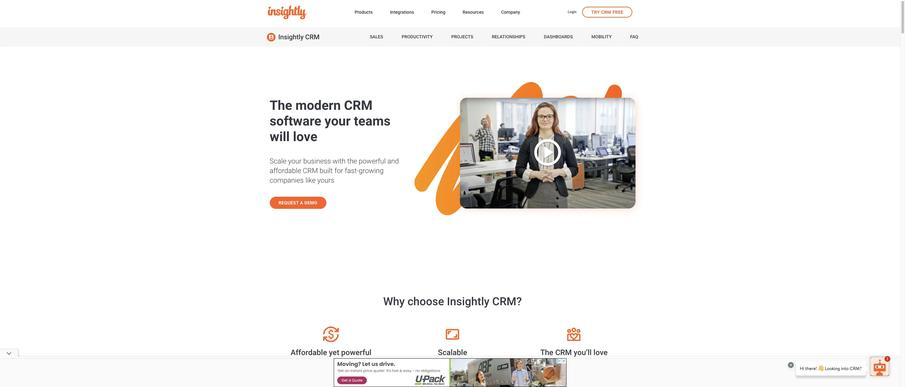 Task type: locate. For each thing, give the bounding box(es) containing it.
crm up the like
[[303, 167, 318, 175]]

and inside easy to adopt and use across your entire organization every day.
[[560, 365, 569, 372]]

integrations
[[390, 10, 414, 15]]

cloud
[[364, 365, 377, 372]]

get modern, robust features in a cloud platform, but skip the enterprise prices.
[[284, 365, 378, 380]]

you…but
[[421, 373, 441, 380]]

a right in at the left bottom of page
[[360, 365, 363, 372]]

crm down insightly logo "link"
[[305, 33, 320, 41]]

free
[[613, 9, 624, 15]]

1 horizontal spatial built
[[442, 365, 452, 372]]

the up "software"
[[270, 98, 292, 113]]

crm for insightly crm
[[305, 33, 320, 41]]

fast-
[[345, 167, 359, 175]]

faq
[[630, 34, 639, 39]]

you'll left never
[[442, 373, 455, 380]]

1 horizontal spatial and
[[560, 365, 569, 372]]

a inside "link"
[[300, 201, 303, 206]]

a
[[300, 201, 303, 206], [360, 365, 363, 372]]

2 vertical spatial the
[[404, 365, 413, 372]]

crm inside the crm that's built to scale. it will grow with you…but you'll never outgrow it.
[[414, 365, 426, 372]]

0 vertical spatial a
[[300, 201, 303, 206]]

the
[[347, 157, 357, 165], [328, 373, 335, 380]]

insightly logo image
[[268, 5, 306, 19]]

0 horizontal spatial the
[[270, 98, 292, 113]]

try crm free link
[[583, 7, 633, 17]]

yours
[[317, 177, 335, 185]]

will right it
[[480, 365, 488, 372]]

1 vertical spatial with
[[409, 373, 419, 380]]

0 vertical spatial powerful
[[359, 157, 386, 165]]

powerful
[[359, 157, 386, 165], [341, 349, 372, 358]]

2 horizontal spatial the
[[541, 349, 554, 358]]

growing
[[359, 167, 384, 175]]

0 horizontal spatial and
[[388, 157, 399, 165]]

mobility
[[592, 34, 612, 39]]

the up the adopt
[[541, 349, 554, 358]]

0 vertical spatial will
[[270, 129, 290, 145]]

0 horizontal spatial a
[[300, 201, 303, 206]]

1 vertical spatial a
[[360, 365, 363, 372]]

insightly
[[278, 33, 304, 41], [447, 296, 490, 309]]

0 horizontal spatial your
[[288, 157, 302, 165]]

1 vertical spatial you'll
[[442, 373, 455, 380]]

enterprise
[[337, 373, 361, 380]]

to up never
[[454, 365, 459, 372]]

login
[[568, 10, 577, 14]]

sales link
[[370, 28, 383, 47]]

powerful up in at the left bottom of page
[[341, 349, 372, 358]]

sales
[[370, 34, 383, 39]]

will
[[270, 129, 290, 145], [480, 365, 488, 372]]

0 vertical spatial and
[[388, 157, 399, 165]]

1 vertical spatial your
[[288, 157, 302, 165]]

1 horizontal spatial the
[[404, 365, 413, 372]]

the inside the modern crm software your teams will love
[[270, 98, 292, 113]]

0 vertical spatial love
[[293, 129, 318, 145]]

1 vertical spatial built
[[442, 365, 452, 372]]

a inside get modern, robust features in a cloud platform, but skip the enterprise prices.
[[360, 365, 363, 372]]

with inside the crm that's built to scale. it will grow with you…but you'll never outgrow it.
[[409, 373, 419, 380]]

0 horizontal spatial the
[[328, 373, 335, 380]]

the
[[270, 98, 292, 113], [541, 349, 554, 358], [404, 365, 413, 372]]

you'll up across
[[574, 349, 592, 358]]

every
[[578, 373, 591, 380]]

0 vertical spatial with
[[333, 157, 346, 165]]

1 horizontal spatial insightly
[[447, 296, 490, 309]]

that's
[[427, 365, 441, 372]]

choose
[[408, 296, 444, 309]]

software
[[270, 114, 321, 129]]

outgrow
[[470, 373, 490, 380]]

products link
[[355, 8, 373, 17]]

the left that's
[[404, 365, 413, 372]]

it
[[475, 365, 479, 372]]

1 vertical spatial the
[[541, 349, 554, 358]]

0 vertical spatial built
[[320, 167, 333, 175]]

1 horizontal spatial with
[[409, 373, 419, 380]]

1 horizontal spatial the
[[347, 157, 357, 165]]

built right that's
[[442, 365, 452, 372]]

1 vertical spatial will
[[480, 365, 488, 372]]

1 horizontal spatial your
[[325, 114, 351, 129]]

your up day.
[[598, 365, 608, 372]]

0 horizontal spatial with
[[333, 157, 346, 165]]

companies
[[270, 177, 304, 185]]

your
[[325, 114, 351, 129], [288, 157, 302, 165], [598, 365, 608, 372]]

day.
[[592, 373, 602, 380]]

2 to from the left
[[538, 365, 543, 372]]

try
[[591, 9, 600, 15]]

crm inside the modern crm software your teams will love
[[344, 98, 373, 113]]

2 horizontal spatial your
[[598, 365, 608, 372]]

0 horizontal spatial you'll
[[442, 373, 455, 380]]

scale your business with the powerful and affordable crm built for fast-growing companies like yours
[[270, 157, 399, 185]]

productivity
[[402, 34, 433, 39]]

your up the affordable
[[288, 157, 302, 165]]

0 horizontal spatial love
[[293, 129, 318, 145]]

the for the crm you'll love
[[541, 349, 554, 358]]

get
[[285, 365, 293, 372]]

the right the skip
[[328, 373, 335, 380]]

powerful up growing
[[359, 157, 386, 165]]

the for the crm that's built to scale. it will grow with you…but you'll never outgrow it.
[[404, 365, 413, 372]]

platform,
[[284, 373, 306, 380]]

0 vertical spatial the
[[270, 98, 292, 113]]

1 horizontal spatial to
[[538, 365, 543, 372]]

0 vertical spatial insightly
[[278, 33, 304, 41]]

love up across
[[594, 349, 608, 358]]

aspect ratio image
[[432, 327, 474, 343]]

0 vertical spatial your
[[325, 114, 351, 129]]

to right easy on the right
[[538, 365, 543, 372]]

it.
[[492, 373, 496, 380]]

0 vertical spatial the
[[347, 157, 357, 165]]

your down modern
[[325, 114, 351, 129]]

will inside the crm that's built to scale. it will grow with you…but you'll never outgrow it.
[[480, 365, 488, 372]]

1 vertical spatial the
[[328, 373, 335, 380]]

0 vertical spatial you'll
[[574, 349, 592, 358]]

in
[[354, 365, 358, 372]]

1 vertical spatial and
[[560, 365, 569, 372]]

your inside the modern crm software your teams will love
[[325, 114, 351, 129]]

the up "fast-"
[[347, 157, 357, 165]]

0 horizontal spatial built
[[320, 167, 333, 175]]

built up yours
[[320, 167, 333, 175]]

0 horizontal spatial to
[[454, 365, 459, 372]]

crm right the try on the right
[[601, 9, 612, 15]]

you'll
[[574, 349, 592, 358], [442, 373, 455, 380]]

love inside the modern crm software your teams will love
[[293, 129, 318, 145]]

built inside the crm that's built to scale. it will grow with you…but you'll never outgrow it.
[[442, 365, 452, 372]]

0 horizontal spatial will
[[270, 129, 290, 145]]

love
[[293, 129, 318, 145], [594, 349, 608, 358]]

a left demo
[[300, 201, 303, 206]]

the inside the crm that's built to scale. it will grow with you…but you'll never outgrow it.
[[404, 365, 413, 372]]

crm up you…but
[[414, 365, 426, 372]]

1 horizontal spatial you'll
[[574, 349, 592, 358]]

1 to from the left
[[454, 365, 459, 372]]

with up for
[[333, 157, 346, 165]]

with
[[333, 157, 346, 165], [409, 373, 419, 380]]

crm up use
[[556, 349, 572, 358]]

grow
[[489, 365, 501, 372]]

resources link
[[463, 8, 484, 17]]

crm up teams
[[344, 98, 373, 113]]

will down "software"
[[270, 129, 290, 145]]

1 vertical spatial insightly
[[447, 296, 490, 309]]

across
[[580, 365, 596, 372]]

and
[[388, 157, 399, 165], [560, 365, 569, 372]]

with left you…but
[[409, 373, 419, 380]]

1 horizontal spatial will
[[480, 365, 488, 372]]

crm
[[601, 9, 612, 15], [305, 33, 320, 41], [344, 98, 373, 113], [303, 167, 318, 175], [556, 349, 572, 358], [414, 365, 426, 372]]

you'll inside the crm that's built to scale. it will grow with you…but you'll never outgrow it.
[[442, 373, 455, 380]]

scale.
[[460, 365, 474, 372]]

diversity 4 image
[[553, 327, 595, 343]]

2 vertical spatial your
[[598, 365, 608, 372]]

1 vertical spatial love
[[594, 349, 608, 358]]

love down "software"
[[293, 129, 318, 145]]

crm inside button
[[601, 9, 612, 15]]

affordable
[[291, 349, 327, 358]]

built
[[320, 167, 333, 175], [442, 365, 452, 372]]

1 horizontal spatial a
[[360, 365, 363, 372]]



Task type: vqa. For each thing, say whether or not it's contained in the screenshot.
COMPLETE inside Create seamless post-sale transitions, ensure crisp communication, manage projects, and complete them faster.
no



Task type: describe. For each thing, give the bounding box(es) containing it.
login link
[[568, 10, 577, 15]]

company link
[[501, 8, 520, 17]]

to inside easy to adopt and use across your entire organization every day.
[[538, 365, 543, 372]]

but
[[307, 373, 315, 380]]

pricing link
[[432, 8, 446, 17]]

organization
[[547, 373, 577, 380]]

with inside scale your business with the powerful and affordable crm built for fast-growing companies like yours
[[333, 157, 346, 165]]

your inside scale your business with the powerful and affordable crm built for fast-growing companies like yours
[[288, 157, 302, 165]]

request
[[279, 201, 299, 206]]

to inside the crm that's built to scale. it will grow with you…but you'll never outgrow it.
[[454, 365, 459, 372]]

why
[[383, 296, 405, 309]]

crm for the crm that's built to scale. it will grow with you…but you'll never outgrow it.
[[414, 365, 426, 372]]

projects
[[451, 34, 473, 39]]

the inside get modern, robust features in a cloud platform, but skip the enterprise prices.
[[328, 373, 335, 380]]

the for the modern crm software your teams will love
[[270, 98, 292, 113]]

integrations link
[[390, 8, 414, 17]]

faq link
[[630, 28, 639, 47]]

crm hero image
[[460, 98, 636, 209]]

teams
[[354, 114, 391, 129]]

why choose insightly crm?
[[383, 296, 522, 309]]

robust
[[316, 365, 331, 372]]

features
[[333, 365, 353, 372]]

insightly logo link
[[268, 5, 345, 19]]

easy
[[525, 365, 537, 372]]

entire
[[609, 365, 623, 372]]

powerful inside scale your business with the powerful and affordable crm built for fast-growing companies like yours
[[359, 157, 386, 165]]

request a demo
[[279, 201, 318, 206]]

for
[[335, 167, 343, 175]]

resources
[[463, 10, 484, 15]]

the inside scale your business with the powerful and affordable crm built for fast-growing companies like yours
[[347, 157, 357, 165]]

and inside scale your business with the powerful and affordable crm built for fast-growing companies like yours
[[388, 157, 399, 165]]

scalable
[[438, 349, 467, 358]]

business
[[303, 157, 331, 165]]

insightly crm
[[278, 33, 320, 41]]

affordable yet powerful
[[291, 349, 372, 358]]

relationships
[[492, 34, 526, 39]]

crm for try crm free
[[601, 9, 612, 15]]

1 vertical spatial powerful
[[341, 349, 372, 358]]

use
[[570, 365, 579, 372]]

projects link
[[451, 28, 473, 47]]

the modern crm software your teams will love
[[270, 98, 391, 145]]

0 horizontal spatial insightly
[[278, 33, 304, 41]]

the crm you'll love
[[541, 349, 608, 358]]

request a demo link
[[270, 197, 326, 209]]

easy to adopt and use across your entire organization every day.
[[525, 365, 623, 380]]

dashboards link
[[544, 28, 573, 47]]

the crm that's built to scale. it will grow with you…but you'll never outgrow it.
[[404, 365, 501, 380]]

prices.
[[362, 373, 378, 380]]

crm for the crm you'll love
[[556, 349, 572, 358]]

insightly crm link
[[267, 28, 320, 47]]

try crm free
[[591, 9, 624, 15]]

1 horizontal spatial love
[[594, 349, 608, 358]]

crm inside scale your business with the powerful and affordable crm built for fast-growing companies like yours
[[303, 167, 318, 175]]

relationships link
[[492, 28, 526, 47]]

affordable
[[270, 167, 301, 175]]

demo
[[305, 201, 318, 206]]

mobility link
[[592, 28, 612, 47]]

try crm free button
[[583, 7, 633, 17]]

adopt
[[544, 365, 558, 372]]

productivity link
[[402, 28, 433, 47]]

modern,
[[295, 365, 315, 372]]

never
[[456, 373, 469, 380]]

dashboards
[[544, 34, 573, 39]]

scale
[[270, 157, 287, 165]]

modern
[[296, 98, 341, 113]]

skip
[[316, 373, 326, 380]]

company
[[501, 10, 520, 15]]

built inside scale your business with the powerful and affordable crm built for fast-growing companies like yours
[[320, 167, 333, 175]]

crm?
[[493, 296, 522, 309]]

yet
[[329, 349, 339, 358]]

products
[[355, 10, 373, 15]]

like
[[306, 177, 316, 185]]

will inside the modern crm software your teams will love
[[270, 129, 290, 145]]

pricing
[[432, 10, 446, 15]]

your inside easy to adopt and use across your entire organization every day.
[[598, 365, 608, 372]]



